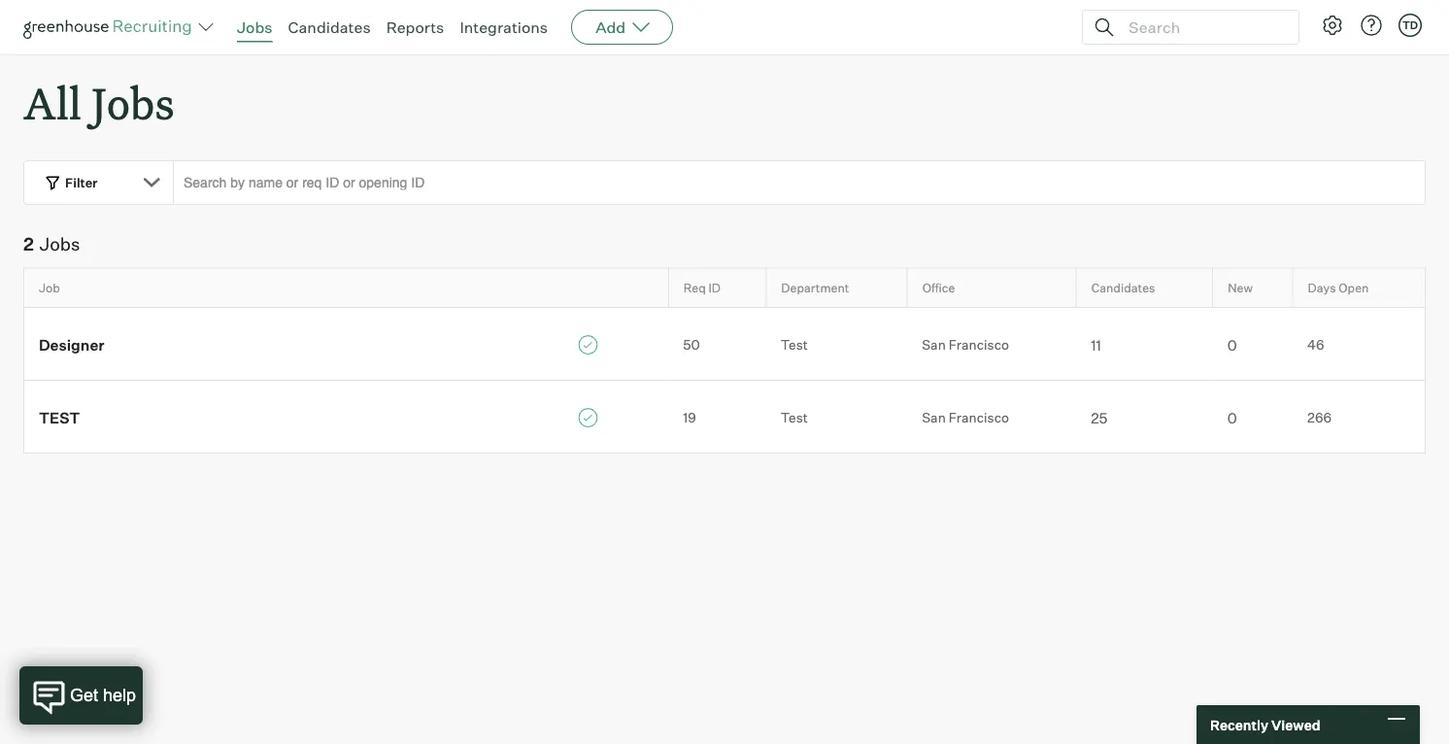 Task type: vqa. For each thing, say whether or not it's contained in the screenshot.
INTEGRATIONS
yes



Task type: describe. For each thing, give the bounding box(es) containing it.
25 link
[[1077, 407, 1213, 427]]

new
[[1228, 280, 1253, 296]]

266
[[1308, 409, 1332, 426]]

san francisco for designer
[[922, 336, 1009, 353]]

19
[[683, 409, 696, 426]]

francisco for designer
[[949, 336, 1009, 353]]

Search text field
[[1124, 13, 1281, 41]]

11 link
[[1077, 334, 1213, 354]]

0 link for designer
[[1213, 334, 1293, 354]]

1 vertical spatial candidates
[[1092, 280, 1156, 296]]

office
[[923, 280, 955, 296]]

11
[[1091, 336, 1102, 353]]

san francisco for test
[[922, 409, 1009, 426]]

2 horizontal spatial jobs
[[237, 17, 273, 37]]

san for designer
[[922, 336, 946, 353]]

add
[[596, 17, 626, 37]]

days open
[[1308, 280, 1369, 296]]

50
[[683, 336, 700, 353]]

integrations link
[[460, 17, 548, 37]]

department
[[781, 280, 850, 296]]

td button
[[1395, 10, 1426, 41]]

all
[[23, 74, 81, 131]]

recently
[[1211, 716, 1269, 733]]

id
[[709, 280, 721, 296]]

test for test
[[781, 409, 808, 426]]

filter
[[65, 175, 98, 190]]



Task type: locate. For each thing, give the bounding box(es) containing it.
jobs for 2 jobs
[[40, 233, 80, 255]]

0 vertical spatial 0 link
[[1213, 334, 1293, 354]]

1 vertical spatial san
[[922, 409, 946, 426]]

francisco
[[949, 336, 1009, 353], [949, 409, 1009, 426]]

0 link left 266
[[1213, 407, 1293, 427]]

1 0 link from the top
[[1213, 334, 1293, 354]]

0 left 266
[[1228, 409, 1237, 426]]

25
[[1091, 409, 1108, 426]]

td
[[1403, 18, 1419, 32]]

candidates up 11 link
[[1092, 280, 1156, 296]]

1 san from the top
[[922, 336, 946, 353]]

2 san francisco from the top
[[922, 409, 1009, 426]]

1 francisco from the top
[[949, 336, 1009, 353]]

job
[[39, 280, 60, 296]]

jobs left the candidates link
[[237, 17, 273, 37]]

2 test from the top
[[781, 409, 808, 426]]

test link
[[24, 406, 669, 428]]

jobs right the 2
[[40, 233, 80, 255]]

req
[[684, 280, 706, 296]]

candidates
[[288, 17, 371, 37], [1092, 280, 1156, 296]]

0 link for test
[[1213, 407, 1293, 427]]

2 jobs
[[23, 233, 80, 255]]

2 0 from the top
[[1228, 409, 1237, 426]]

2 0 link from the top
[[1213, 407, 1293, 427]]

1 test from the top
[[781, 336, 808, 353]]

integrations
[[460, 17, 548, 37]]

reports
[[386, 17, 444, 37]]

jobs for all jobs
[[91, 74, 174, 131]]

jobs link
[[237, 17, 273, 37]]

open
[[1339, 280, 1369, 296]]

jobs down greenhouse recruiting image
[[91, 74, 174, 131]]

0
[[1228, 336, 1237, 353], [1228, 409, 1237, 426]]

0 vertical spatial francisco
[[949, 336, 1009, 353]]

0 vertical spatial jobs
[[237, 17, 273, 37]]

days
[[1308, 280, 1337, 296]]

test
[[781, 336, 808, 353], [781, 409, 808, 426]]

0 vertical spatial san francisco
[[922, 336, 1009, 353]]

candidates link
[[288, 17, 371, 37]]

0 link down new
[[1213, 334, 1293, 354]]

req id
[[684, 280, 721, 296]]

san francisco
[[922, 336, 1009, 353], [922, 409, 1009, 426]]

0 horizontal spatial candidates
[[288, 17, 371, 37]]

1 horizontal spatial candidates
[[1092, 280, 1156, 296]]

test
[[39, 408, 80, 427]]

test for designer
[[781, 336, 808, 353]]

configure image
[[1321, 14, 1345, 37]]

candidates right jobs link at top left
[[288, 17, 371, 37]]

francisco for test
[[949, 409, 1009, 426]]

0 vertical spatial test
[[781, 336, 808, 353]]

0 vertical spatial 0
[[1228, 336, 1237, 353]]

1 vertical spatial 0 link
[[1213, 407, 1293, 427]]

46
[[1308, 336, 1325, 353]]

1 vertical spatial francisco
[[949, 409, 1009, 426]]

0 link
[[1213, 334, 1293, 354], [1213, 407, 1293, 427]]

viewed
[[1272, 716, 1321, 733]]

0 down new
[[1228, 336, 1237, 353]]

0 for designer
[[1228, 336, 1237, 353]]

0 vertical spatial candidates
[[288, 17, 371, 37]]

2 vertical spatial jobs
[[40, 233, 80, 255]]

2 san from the top
[[922, 409, 946, 426]]

designer
[[39, 335, 105, 354]]

2
[[23, 233, 34, 255]]

1 horizontal spatial jobs
[[91, 74, 174, 131]]

2 francisco from the top
[[949, 409, 1009, 426]]

0 for test
[[1228, 409, 1237, 426]]

designer link
[[24, 333, 669, 355]]

1 san francisco from the top
[[922, 336, 1009, 353]]

1 vertical spatial jobs
[[91, 74, 174, 131]]

td button
[[1399, 14, 1422, 37]]

Search by name or req ID or opening ID text field
[[173, 160, 1426, 205]]

add button
[[571, 10, 673, 45]]

reports link
[[386, 17, 444, 37]]

san
[[922, 336, 946, 353], [922, 409, 946, 426]]

jobs
[[237, 17, 273, 37], [91, 74, 174, 131], [40, 233, 80, 255]]

san for test
[[922, 409, 946, 426]]

1 vertical spatial test
[[781, 409, 808, 426]]

recently viewed
[[1211, 716, 1321, 733]]

0 horizontal spatial jobs
[[40, 233, 80, 255]]

1 vertical spatial 0
[[1228, 409, 1237, 426]]

1 0 from the top
[[1228, 336, 1237, 353]]

0 vertical spatial san
[[922, 336, 946, 353]]

all jobs
[[23, 74, 174, 131]]

greenhouse recruiting image
[[23, 16, 198, 39]]

1 vertical spatial san francisco
[[922, 409, 1009, 426]]



